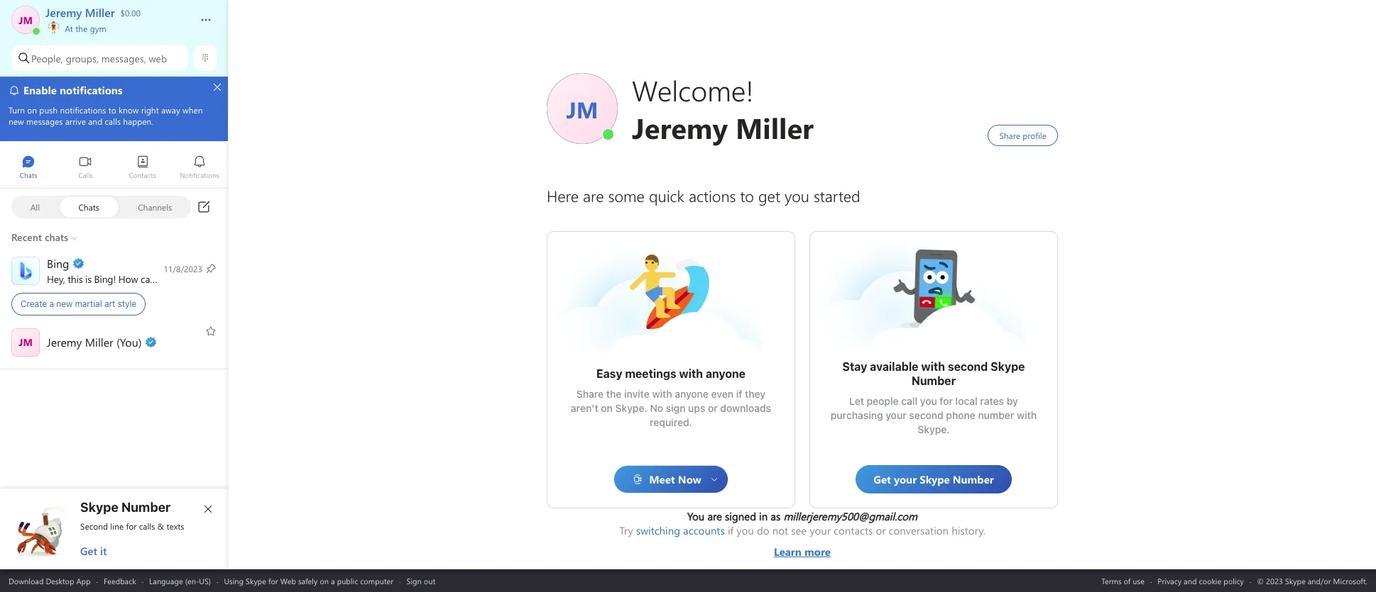 Task type: vqa. For each thing, say whether or not it's contained in the screenshot.
the a in the Messaging dialog
no



Task type: describe. For each thing, give the bounding box(es) containing it.
history.
[[952, 524, 986, 538]]

second inside let people call you for local rates by purchasing your second phone number with skype.
[[909, 410, 944, 422]]

this
[[68, 272, 83, 286]]

whosthis
[[891, 246, 935, 261]]

line
[[110, 521, 124, 533]]

1 vertical spatial number
[[121, 501, 171, 516]]

computer
[[360, 576, 394, 587]]

second
[[80, 521, 108, 533]]

let
[[849, 396, 864, 408]]

the for invite
[[606, 388, 622, 401]]

with up ups
[[679, 368, 703, 381]]

0 vertical spatial anyone
[[706, 368, 746, 381]]

cookie
[[1199, 576, 1222, 587]]

download desktop app link
[[9, 576, 91, 587]]

gym
[[90, 23, 106, 34]]

all
[[30, 201, 40, 213]]

downloads
[[720, 403, 771, 415]]

1 horizontal spatial skype
[[246, 576, 266, 587]]

anyone inside share the invite with anyone even if they aren't on skype. no sign ups or downloads required.
[[675, 388, 709, 401]]

us)
[[199, 576, 211, 587]]

more
[[805, 545, 831, 560]]

switching accounts link
[[636, 524, 725, 538]]

no
[[650, 403, 663, 415]]

if inside try switching accounts if you do not see your contacts or conversation history. learn more
[[728, 524, 734, 538]]

martial
[[75, 299, 102, 310]]

available
[[870, 361, 919, 374]]

channels
[[138, 201, 172, 213]]

app
[[76, 576, 91, 587]]

0 vertical spatial you
[[184, 272, 200, 286]]

signed
[[725, 510, 756, 524]]

privacy and cookie policy
[[1158, 576, 1244, 587]]

required.
[[650, 417, 692, 429]]

easy meetings with anyone
[[597, 368, 746, 381]]

new
[[56, 299, 73, 310]]

0 horizontal spatial on
[[320, 576, 329, 587]]

people, groups, messages, web button
[[11, 45, 188, 71]]

skype number
[[80, 501, 171, 516]]

not
[[772, 524, 788, 538]]

number inside stay available with second skype number
[[912, 375, 956, 388]]

terms of use link
[[1102, 576, 1145, 587]]

using
[[224, 576, 244, 587]]

groups,
[[66, 51, 99, 65]]

feedback
[[104, 576, 136, 587]]

hey,
[[47, 272, 65, 286]]

can
[[141, 272, 156, 286]]

rates
[[980, 396, 1004, 408]]

chats
[[78, 201, 99, 213]]

for inside let people call you for local rates by purchasing your second phone number with skype.
[[940, 396, 953, 408]]

let people call you for local rates by purchasing your second phone number with skype.
[[831, 396, 1040, 436]]

the for gym
[[75, 23, 88, 34]]

it
[[100, 545, 107, 559]]

or inside share the invite with anyone even if they aren't on skype. no sign ups or downloads required.
[[708, 403, 718, 415]]

in
[[759, 510, 768, 524]]

art
[[104, 299, 115, 310]]

sign out
[[407, 576, 435, 587]]

using skype for web safely on a public computer
[[224, 576, 394, 587]]

are
[[708, 510, 722, 524]]

and
[[1184, 576, 1197, 587]]

learn
[[774, 545, 802, 560]]

out
[[424, 576, 435, 587]]

public
[[337, 576, 358, 587]]

today?
[[203, 272, 231, 286]]

style
[[118, 299, 137, 310]]

second inside stay available with second skype number
[[948, 361, 988, 374]]

see
[[791, 524, 807, 538]]

bing
[[94, 272, 113, 286]]

safely
[[298, 576, 318, 587]]

conversation
[[889, 524, 949, 538]]

at the gym
[[62, 23, 106, 34]]

learn more link
[[619, 538, 986, 560]]

sign
[[666, 403, 686, 415]]

switching
[[636, 524, 680, 538]]

skype. inside let people call you for local rates by purchasing your second phone number with skype.
[[918, 424, 950, 436]]

sign out link
[[407, 576, 435, 587]]



Task type: locate. For each thing, give the bounding box(es) containing it.
0 horizontal spatial second
[[909, 410, 944, 422]]

number up the calls
[[121, 501, 171, 516]]

even
[[711, 388, 734, 401]]

mansurfer
[[628, 254, 679, 268]]

0 vertical spatial if
[[736, 388, 742, 401]]

skype inside stay available with second skype number
[[991, 361, 1025, 374]]

accounts
[[683, 524, 725, 538]]

1 horizontal spatial your
[[886, 410, 907, 422]]

people,
[[31, 51, 63, 65]]

language (en-us) link
[[149, 576, 211, 587]]

do
[[757, 524, 770, 538]]

you inside let people call you for local rates by purchasing your second phone number with skype.
[[920, 396, 937, 408]]

feedback link
[[104, 576, 136, 587]]

stay available with second skype number
[[843, 361, 1028, 388]]

2 vertical spatial for
[[268, 576, 278, 587]]

or right ups
[[708, 403, 718, 415]]

local
[[956, 396, 978, 408]]

the right at
[[75, 23, 88, 34]]

with inside stay available with second skype number
[[921, 361, 945, 374]]

1 horizontal spatial if
[[736, 388, 742, 401]]

second
[[948, 361, 988, 374], [909, 410, 944, 422]]

1 vertical spatial for
[[126, 521, 137, 533]]

or right contacts
[[876, 524, 886, 538]]

1 horizontal spatial a
[[331, 576, 335, 587]]

you
[[184, 272, 200, 286], [920, 396, 937, 408], [737, 524, 754, 538]]

messages,
[[101, 51, 146, 65]]

using skype for web safely on a public computer link
[[224, 576, 394, 587]]

aren't
[[571, 403, 598, 415]]

0 horizontal spatial skype.
[[615, 403, 648, 415]]

call
[[901, 396, 918, 408]]

if
[[736, 388, 742, 401], [728, 524, 734, 538]]

i
[[158, 272, 161, 286]]

skype. down phone
[[918, 424, 950, 436]]

for left web
[[268, 576, 278, 587]]

they
[[745, 388, 766, 401]]

web
[[149, 51, 167, 65]]

skype
[[991, 361, 1025, 374], [80, 501, 118, 516], [246, 576, 266, 587]]

download
[[9, 576, 44, 587]]

the inside button
[[75, 23, 88, 34]]

1 horizontal spatial on
[[601, 403, 613, 415]]

1 vertical spatial if
[[728, 524, 734, 538]]

stay
[[843, 361, 867, 374]]

1 vertical spatial your
[[810, 524, 831, 538]]

sign
[[407, 576, 422, 587]]

at the gym button
[[45, 0, 186, 34]]

ups
[[688, 403, 705, 415]]

for left local
[[940, 396, 953, 408]]

download desktop app
[[9, 576, 91, 587]]

0 vertical spatial second
[[948, 361, 988, 374]]

calls
[[139, 521, 155, 533]]

how
[[118, 272, 138, 286]]

easy
[[597, 368, 622, 381]]

2 vertical spatial skype
[[246, 576, 266, 587]]

2 vertical spatial you
[[737, 524, 754, 538]]

1 vertical spatial the
[[606, 388, 622, 401]]

if right are
[[728, 524, 734, 538]]

on right safely
[[320, 576, 329, 587]]

0 horizontal spatial skype
[[80, 501, 118, 516]]

try switching accounts if you do not see your contacts or conversation history. learn more
[[619, 524, 986, 560]]

with inside share the invite with anyone even if they aren't on skype. no sign ups or downloads required.
[[652, 388, 672, 401]]

1 vertical spatial second
[[909, 410, 944, 422]]

hey, this is bing ! how can i help you today?
[[47, 272, 233, 286]]

1 horizontal spatial you
[[737, 524, 754, 538]]

0 vertical spatial skype.
[[615, 403, 648, 415]]

number
[[978, 410, 1014, 422]]

share the invite with anyone even if they aren't on skype. no sign ups or downloads required.
[[571, 388, 774, 429]]

0 horizontal spatial the
[[75, 23, 88, 34]]

1 horizontal spatial for
[[268, 576, 278, 587]]

2 horizontal spatial for
[[940, 396, 953, 408]]

or inside try switching accounts if you do not see your contacts or conversation history. learn more
[[876, 524, 886, 538]]

for right line
[[126, 521, 137, 533]]

skype right using
[[246, 576, 266, 587]]

you right help on the top
[[184, 272, 200, 286]]

terms of use
[[1102, 576, 1145, 587]]

with inside let people call you for local rates by purchasing your second phone number with skype.
[[1017, 410, 1037, 422]]

with right available at the right bottom
[[921, 361, 945, 374]]

1 horizontal spatial skype.
[[918, 424, 950, 436]]

terms
[[1102, 576, 1122, 587]]

people, groups, messages, web
[[31, 51, 167, 65]]

privacy and cookie policy link
[[1158, 576, 1244, 587]]

for for second line for calls & texts
[[126, 521, 137, 533]]

the
[[75, 23, 88, 34], [606, 388, 622, 401]]

skype. inside share the invite with anyone even if they aren't on skype. no sign ups or downloads required.
[[615, 403, 648, 415]]

you right call
[[920, 396, 937, 408]]

texts
[[167, 521, 184, 533]]

invite
[[624, 388, 650, 401]]

help
[[163, 272, 182, 286]]

0 horizontal spatial for
[[126, 521, 137, 533]]

0 vertical spatial your
[[886, 410, 907, 422]]

1 vertical spatial a
[[331, 576, 335, 587]]

you left do at right
[[737, 524, 754, 538]]

second down call
[[909, 410, 944, 422]]

by
[[1007, 396, 1018, 408]]

1 horizontal spatial or
[[876, 524, 886, 538]]

1 vertical spatial you
[[920, 396, 937, 408]]

is
[[85, 272, 92, 286]]

you
[[687, 510, 705, 524]]

0 horizontal spatial you
[[184, 272, 200, 286]]

the down easy
[[606, 388, 622, 401]]

anyone up even
[[706, 368, 746, 381]]

second up local
[[948, 361, 988, 374]]

a left new
[[49, 299, 54, 310]]

0 vertical spatial on
[[601, 403, 613, 415]]

1 horizontal spatial the
[[606, 388, 622, 401]]

1 horizontal spatial second
[[948, 361, 988, 374]]

&
[[157, 521, 164, 533]]

skype up 'second' at the left of page
[[80, 501, 118, 516]]

0 horizontal spatial number
[[121, 501, 171, 516]]

skype number element
[[12, 501, 217, 559]]

1 vertical spatial anyone
[[675, 388, 709, 401]]

1 horizontal spatial number
[[912, 375, 956, 388]]

with down by
[[1017, 410, 1037, 422]]

1 vertical spatial on
[[320, 576, 329, 587]]

your right see
[[810, 524, 831, 538]]

0 vertical spatial skype
[[991, 361, 1025, 374]]

if up the downloads at the right of the page
[[736, 388, 742, 401]]

anyone up ups
[[675, 388, 709, 401]]

1 vertical spatial or
[[876, 524, 886, 538]]

people
[[867, 396, 899, 408]]

for inside skype number element
[[126, 521, 137, 533]]

on inside share the invite with anyone even if they aren't on skype. no sign ups or downloads required.
[[601, 403, 613, 415]]

privacy
[[1158, 576, 1182, 587]]

for for using skype for web safely on a public computer
[[268, 576, 278, 587]]

meetings
[[625, 368, 677, 381]]

a left public
[[331, 576, 335, 587]]

get it
[[80, 545, 107, 559]]

share
[[577, 388, 604, 401]]

your inside let people call you for local rates by purchasing your second phone number with skype.
[[886, 410, 907, 422]]

as
[[771, 510, 781, 524]]

use
[[1133, 576, 1145, 587]]

create
[[21, 299, 47, 310]]

you inside try switching accounts if you do not see your contacts or conversation history. learn more
[[737, 524, 754, 538]]

0 horizontal spatial if
[[728, 524, 734, 538]]

or
[[708, 403, 718, 415], [876, 524, 886, 538]]

at
[[65, 23, 73, 34]]

0 vertical spatial a
[[49, 299, 54, 310]]

language (en-us)
[[149, 576, 211, 587]]

number up call
[[912, 375, 956, 388]]

!
[[113, 272, 116, 286]]

you are signed in as
[[687, 510, 784, 524]]

web
[[280, 576, 296, 587]]

of
[[1124, 576, 1131, 587]]

1 vertical spatial skype.
[[918, 424, 950, 436]]

0 horizontal spatial a
[[49, 299, 54, 310]]

tab list
[[0, 149, 228, 188]]

skype. down invite
[[615, 403, 648, 415]]

0 horizontal spatial or
[[708, 403, 718, 415]]

with up the 'no'
[[652, 388, 672, 401]]

2 horizontal spatial skype
[[991, 361, 1025, 374]]

skype up by
[[991, 361, 1025, 374]]

phone
[[946, 410, 976, 422]]

contacts
[[834, 524, 873, 538]]

purchasing
[[831, 410, 883, 422]]

policy
[[1224, 576, 1244, 587]]

try
[[619, 524, 633, 538]]

if inside share the invite with anyone even if they aren't on skype. no sign ups or downloads required.
[[736, 388, 742, 401]]

1 vertical spatial skype
[[80, 501, 118, 516]]

0 vertical spatial for
[[940, 396, 953, 408]]

0 vertical spatial or
[[708, 403, 718, 415]]

0 vertical spatial number
[[912, 375, 956, 388]]

get
[[80, 545, 97, 559]]

create a new martial art style
[[21, 299, 137, 310]]

your inside try switching accounts if you do not see your contacts or conversation history. learn more
[[810, 524, 831, 538]]

language
[[149, 576, 183, 587]]

for
[[940, 396, 953, 408], [126, 521, 137, 533], [268, 576, 278, 587]]

2 horizontal spatial you
[[920, 396, 937, 408]]

on down share at the left bottom of page
[[601, 403, 613, 415]]

0 vertical spatial the
[[75, 23, 88, 34]]

0 horizontal spatial your
[[810, 524, 831, 538]]

the inside share the invite with anyone even if they aren't on skype. no sign ups or downloads required.
[[606, 388, 622, 401]]

anyone
[[706, 368, 746, 381], [675, 388, 709, 401]]

your down call
[[886, 410, 907, 422]]



